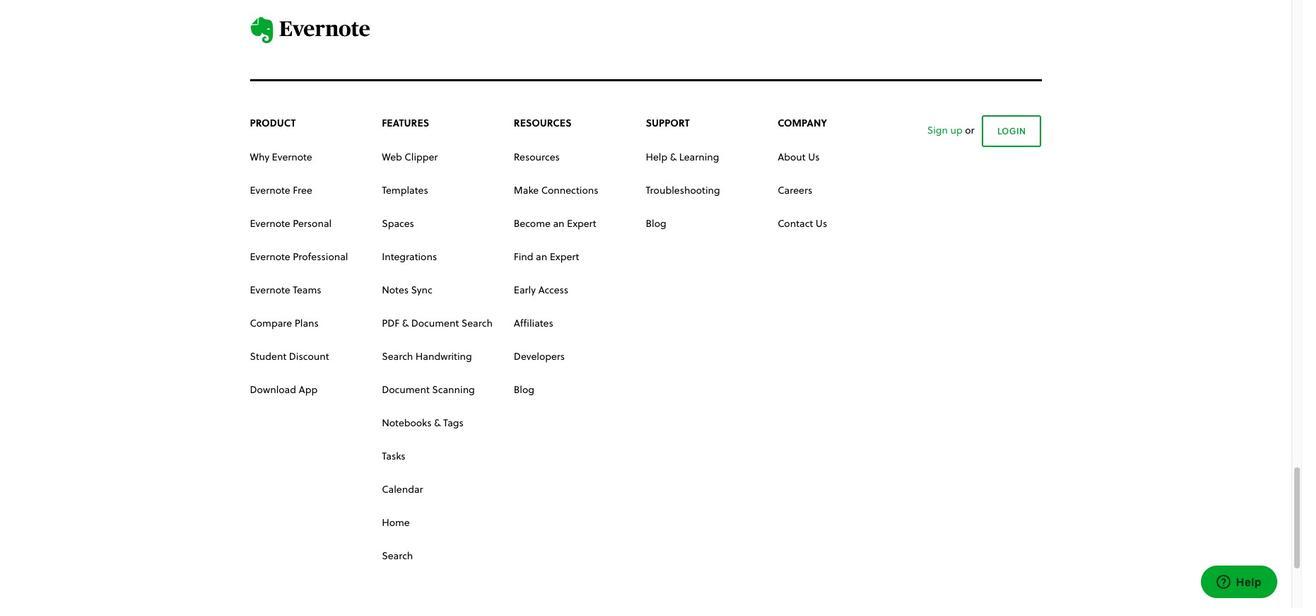 Task type: vqa. For each thing, say whether or not it's contained in the screenshot.
"rate"
no



Task type: describe. For each thing, give the bounding box(es) containing it.
about
[[778, 150, 806, 163]]

student discount
[[250, 349, 329, 363]]

evernote professional
[[250, 250, 348, 263]]

sign
[[928, 123, 948, 136]]

evernote free link
[[250, 183, 312, 197]]

about us
[[778, 150, 820, 163]]

2 resources from the top
[[514, 150, 560, 163]]

learning
[[680, 150, 720, 163]]

compare
[[250, 316, 292, 330]]

calendar
[[382, 482, 423, 496]]

scanning
[[432, 383, 475, 396]]

evernote personal
[[250, 216, 332, 230]]

affiliates link
[[514, 316, 554, 330]]

sign up or
[[928, 123, 975, 136]]

resources link
[[514, 150, 560, 164]]

search handwriting link
[[382, 349, 472, 363]]

1 vertical spatial document
[[382, 383, 430, 396]]

help & learning
[[646, 150, 720, 163]]

1 resources from the top
[[514, 116, 572, 129]]

or
[[966, 123, 975, 136]]

search inside 'link'
[[462, 316, 493, 330]]

why evernote
[[250, 150, 312, 163]]

tags
[[443, 416, 464, 429]]

student discount link
[[250, 349, 329, 363]]

0 horizontal spatial blog
[[514, 383, 535, 396]]

evernote free
[[250, 183, 312, 197]]

notebooks & tags
[[382, 416, 464, 429]]

troubleshooting
[[646, 183, 721, 197]]

notes
[[382, 283, 409, 296]]

plans
[[295, 316, 319, 330]]

web clipper link
[[382, 150, 438, 164]]

search for search handwriting
[[382, 349, 413, 363]]

home
[[382, 516, 410, 529]]

help & learning link
[[646, 150, 720, 164]]

notes sync link
[[382, 283, 433, 297]]

affiliates
[[514, 316, 554, 330]]

why
[[250, 150, 270, 163]]

handwriting
[[416, 349, 472, 363]]

teams
[[293, 283, 322, 296]]

help
[[646, 150, 668, 163]]

search link
[[382, 549, 413, 563]]

company
[[778, 116, 828, 129]]

professional
[[293, 250, 348, 263]]

notebooks & tags link
[[382, 416, 464, 430]]

notes sync
[[382, 283, 433, 296]]

integrations link
[[382, 250, 437, 264]]

expert for find an expert
[[550, 250, 580, 263]]

evernote for free
[[250, 183, 290, 197]]

sign up link
[[928, 123, 963, 137]]

& for pdf
[[402, 316, 409, 330]]

document scanning
[[382, 383, 475, 396]]

download app link
[[250, 383, 318, 397]]

search for search link
[[382, 549, 413, 562]]

app
[[299, 383, 318, 396]]

search handwriting
[[382, 349, 472, 363]]

about us link
[[778, 150, 820, 164]]

make
[[514, 183, 539, 197]]

& for help
[[670, 150, 677, 163]]

early access link
[[514, 283, 569, 297]]

an for find
[[536, 250, 548, 263]]

early access
[[514, 283, 569, 296]]

student
[[250, 349, 287, 363]]

us for about us
[[809, 150, 820, 163]]

find an expert
[[514, 250, 580, 263]]

developers
[[514, 349, 565, 363]]

find an expert link
[[514, 250, 580, 264]]

compare plans link
[[250, 316, 319, 330]]

careers link
[[778, 183, 813, 197]]

contact
[[778, 216, 814, 230]]

evernote right why
[[272, 150, 312, 163]]

troubleshooting link
[[646, 183, 721, 197]]

careers
[[778, 183, 813, 197]]

document scanning link
[[382, 383, 475, 397]]

make connections link
[[514, 183, 599, 197]]



Task type: locate. For each thing, give the bounding box(es) containing it.
0 vertical spatial blog
[[646, 216, 667, 230]]

0 vertical spatial us
[[809, 150, 820, 163]]

features
[[382, 116, 429, 129]]

free
[[293, 183, 312, 197]]

& left tags on the left bottom of the page
[[434, 416, 441, 429]]

up
[[951, 123, 963, 136]]

an right become
[[553, 216, 565, 230]]

contact us link
[[778, 216, 828, 230]]

1 vertical spatial &
[[402, 316, 409, 330]]

integrations
[[382, 250, 437, 263]]

compare plans
[[250, 316, 319, 330]]

1 horizontal spatial an
[[553, 216, 565, 230]]

us for contact us
[[816, 216, 828, 230]]

connections
[[542, 183, 599, 197]]

evernote
[[272, 150, 312, 163], [250, 183, 290, 197], [250, 216, 290, 230], [250, 250, 290, 263], [250, 283, 290, 296]]

evernote for teams
[[250, 283, 290, 296]]

an
[[553, 216, 565, 230], [536, 250, 548, 263]]

1 horizontal spatial &
[[434, 416, 441, 429]]

web clipper
[[382, 150, 438, 163]]

2 horizontal spatial &
[[670, 150, 677, 163]]

become an expert
[[514, 216, 597, 230]]

& right help
[[670, 150, 677, 163]]

blog link
[[646, 216, 667, 230], [514, 383, 535, 397]]

personal
[[293, 216, 332, 230]]

pdf & document search
[[382, 316, 493, 330]]

download
[[250, 383, 296, 396]]

become
[[514, 216, 551, 230]]

blog
[[646, 216, 667, 230], [514, 383, 535, 396]]

& right pdf
[[402, 316, 409, 330]]

search down pdf
[[382, 349, 413, 363]]

sync
[[411, 283, 433, 296]]

document up notebooks
[[382, 383, 430, 396]]

search down home link
[[382, 549, 413, 562]]

early
[[514, 283, 536, 296]]

expert down connections
[[567, 216, 597, 230]]

1 horizontal spatial blog
[[646, 216, 667, 230]]

blog down troubleshooting link
[[646, 216, 667, 230]]

why evernote link
[[250, 150, 312, 164]]

login
[[998, 125, 1027, 137]]

evernote down evernote free link
[[250, 216, 290, 230]]

document up search handwriting
[[411, 316, 459, 330]]

0 vertical spatial search
[[462, 316, 493, 330]]

1 vertical spatial an
[[536, 250, 548, 263]]

make connections
[[514, 183, 599, 197]]

search
[[462, 316, 493, 330], [382, 349, 413, 363], [382, 549, 413, 562]]

evernote left free
[[250, 183, 290, 197]]

1 vertical spatial expert
[[550, 250, 580, 263]]

developers link
[[514, 349, 565, 363]]

search up handwriting
[[462, 316, 493, 330]]

evernote professional link
[[250, 250, 348, 264]]

access
[[539, 283, 569, 296]]

blog down developers link
[[514, 383, 535, 396]]

us inside "about us" "link"
[[809, 150, 820, 163]]

notebooks
[[382, 416, 432, 429]]

evernote up evernote teams
[[250, 250, 290, 263]]

contact us
[[778, 216, 828, 230]]

us right 'about'
[[809, 150, 820, 163]]

evernote for personal
[[250, 216, 290, 230]]

us right contact
[[816, 216, 828, 230]]

spaces link
[[382, 216, 414, 230]]

us
[[809, 150, 820, 163], [816, 216, 828, 230]]

& inside 'link'
[[402, 316, 409, 330]]

us inside "contact us" link
[[816, 216, 828, 230]]

2 vertical spatial search
[[382, 549, 413, 562]]

& for notebooks
[[434, 416, 441, 429]]

evernote teams link
[[250, 283, 322, 297]]

0 vertical spatial &
[[670, 150, 677, 163]]

expert down "become an expert" link
[[550, 250, 580, 263]]

evernote inside 'link'
[[250, 216, 290, 230]]

web
[[382, 150, 402, 163]]

pdf & document search link
[[382, 316, 493, 330]]

discount
[[289, 349, 329, 363]]

1 vertical spatial blog link
[[514, 383, 535, 397]]

resources up make
[[514, 150, 560, 163]]

login link
[[982, 115, 1042, 147]]

templates
[[382, 183, 428, 197]]

document inside 'link'
[[411, 316, 459, 330]]

expert
[[567, 216, 597, 230], [550, 250, 580, 263]]

0 horizontal spatial an
[[536, 250, 548, 263]]

templates link
[[382, 183, 428, 197]]

1 vertical spatial blog
[[514, 383, 535, 396]]

download app
[[250, 383, 318, 396]]

resources up resources link
[[514, 116, 572, 129]]

blog link down developers link
[[514, 383, 535, 397]]

evernote up compare
[[250, 283, 290, 296]]

0 horizontal spatial blog link
[[514, 383, 535, 397]]

become an expert link
[[514, 216, 597, 230]]

0 vertical spatial an
[[553, 216, 565, 230]]

resources
[[514, 116, 572, 129], [514, 150, 560, 163]]

evernote personal link
[[250, 216, 332, 230]]

evernote teams
[[250, 283, 322, 296]]

an for become
[[553, 216, 565, 230]]

document
[[411, 316, 459, 330], [382, 383, 430, 396]]

2 vertical spatial &
[[434, 416, 441, 429]]

0 vertical spatial expert
[[567, 216, 597, 230]]

an right the find
[[536, 250, 548, 263]]

&
[[670, 150, 677, 163], [402, 316, 409, 330], [434, 416, 441, 429]]

product
[[250, 116, 296, 129]]

find
[[514, 250, 534, 263]]

0 vertical spatial resources
[[514, 116, 572, 129]]

1 horizontal spatial blog link
[[646, 216, 667, 230]]

clipper
[[405, 150, 438, 163]]

expert for become an expert
[[567, 216, 597, 230]]

calendar link
[[382, 482, 423, 496]]

support
[[646, 116, 690, 129]]

tasks link
[[382, 449, 406, 463]]

evernote for professional
[[250, 250, 290, 263]]

1 vertical spatial us
[[816, 216, 828, 230]]

tasks
[[382, 449, 406, 462]]

0 vertical spatial document
[[411, 316, 459, 330]]

pdf
[[382, 316, 400, 330]]

spaces
[[382, 216, 414, 230]]

1 vertical spatial resources
[[514, 150, 560, 163]]

1 vertical spatial search
[[382, 349, 413, 363]]

0 horizontal spatial &
[[402, 316, 409, 330]]

blog link down troubleshooting link
[[646, 216, 667, 230]]

home link
[[382, 516, 410, 530]]

0 vertical spatial blog link
[[646, 216, 667, 230]]



